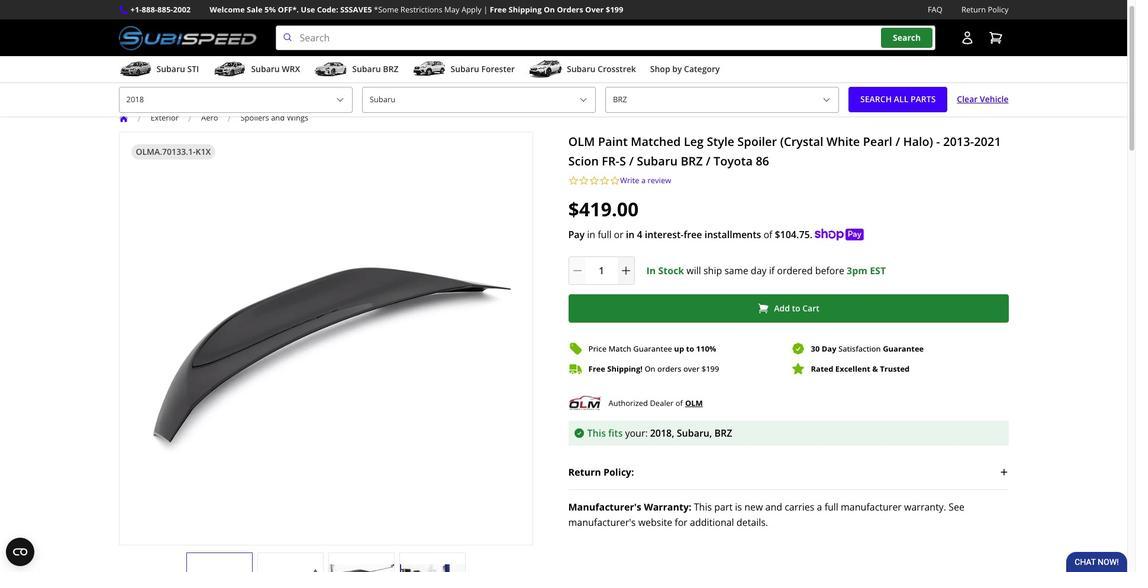 Task type: describe. For each thing, give the bounding box(es) containing it.
0 vertical spatial on
[[544, 4, 555, 15]]

clear vehicle button
[[957, 87, 1009, 113]]

full inside this part is new and carries a full manufacturer warranty. see manufacturer's website for additional details.
[[825, 501, 839, 514]]

welcome
[[210, 4, 245, 15]]

policy:
[[604, 466, 634, 479]]

2013-
[[943, 134, 974, 149]]

4
[[637, 229, 643, 242]]

pay
[[569, 229, 585, 242]]

a subaru crosstrek thumbnail image image
[[529, 60, 562, 78]]

review
[[648, 175, 671, 186]]

leg
[[684, 134, 704, 149]]

code:
[[317, 4, 338, 15]]

885-
[[157, 4, 173, 15]]

+1-
[[131, 4, 142, 15]]

olm inside olm paint matched leg style spoiler (crystal white pearl / halo) - 2013-2021 scion fr-s / subaru brz / toyota 86
[[569, 134, 595, 149]]

olma.70133.1-k1x
[[136, 146, 211, 157]]

installments
[[705, 229, 761, 242]]

1 horizontal spatial $199
[[702, 364, 719, 374]]

increment image
[[620, 265, 632, 277]]

+1-888-885-2002
[[131, 4, 191, 15]]

olm link
[[685, 397, 703, 410]]

2 in from the left
[[626, 229, 635, 242]]

matched
[[631, 134, 681, 149]]

subaru wrx
[[251, 63, 300, 75]]

day
[[751, 265, 767, 278]]

subaru brz button
[[314, 59, 399, 82]]

pearl
[[863, 134, 893, 149]]

/ right s
[[629, 153, 634, 169]]

toyota
[[714, 153, 753, 169]]

price
[[589, 344, 607, 354]]

subaru crosstrek button
[[529, 59, 636, 82]]

subaru for subaru crosstrek
[[567, 63, 596, 75]]

search
[[861, 94, 892, 105]]

subaru,
[[677, 427, 712, 440]]

subaru wrx button
[[213, 59, 300, 82]]

this fits your: 2018, subaru, brz
[[587, 427, 732, 440]]

subaru brz
[[352, 63, 399, 75]]

/ right home image
[[138, 112, 141, 125]]

match
[[609, 344, 632, 354]]

/ down style
[[706, 153, 711, 169]]

subaru crosstrek
[[567, 63, 636, 75]]

1 horizontal spatial free
[[589, 364, 605, 374]]

may
[[445, 4, 460, 15]]

return policy:
[[569, 466, 634, 479]]

pay in full or in 4 interest-free installments of $104.75 .
[[569, 229, 813, 242]]

cart
[[803, 303, 820, 314]]

2018,
[[650, 427, 675, 440]]

return for return policy:
[[569, 466, 601, 479]]

a subaru sti thumbnail image image
[[119, 60, 152, 78]]

a subaru brz thumbnail image image
[[314, 60, 348, 78]]

carries
[[785, 501, 815, 514]]

(crystal
[[780, 134, 824, 149]]

all
[[894, 94, 909, 105]]

subaru for subaru wrx
[[251, 63, 280, 75]]

subaru sti button
[[119, 59, 199, 82]]

authorized
[[609, 398, 648, 409]]

welcome sale 5% off*. use code: sssave5
[[210, 4, 372, 15]]

see
[[949, 501, 965, 514]]

a subaru wrx thumbnail image image
[[213, 60, 246, 78]]

return for return policy
[[962, 4, 986, 15]]

shop by category
[[650, 63, 720, 75]]

this part is new and carries a full manufacturer warranty. see manufacturer's website for additional details.
[[569, 501, 965, 530]]

0 vertical spatial a
[[642, 175, 646, 186]]

86
[[756, 153, 770, 169]]

4 sku: a.70133.1-k1x,,olm paint matched leg style spoiler - crystal white pearl, image from the left
[[400, 565, 465, 573]]

warranty.
[[904, 501, 946, 514]]

trusted
[[880, 364, 910, 374]]

parts
[[911, 94, 936, 105]]

110%
[[696, 344, 717, 354]]

apply
[[462, 4, 482, 15]]

2 empty star image from the left
[[589, 176, 600, 186]]

shop by category button
[[650, 59, 720, 82]]

crosstrek
[[598, 63, 636, 75]]

spoiler
[[738, 134, 777, 149]]

write
[[620, 175, 640, 186]]

subaru for subaru brz
[[352, 63, 381, 75]]

policy
[[988, 4, 1009, 15]]

1 empty star image from the left
[[569, 176, 579, 186]]

select make image
[[579, 95, 588, 105]]

a subaru forester thumbnail image image
[[413, 60, 446, 78]]

search button
[[881, 28, 933, 48]]

restrictions
[[401, 4, 443, 15]]

satisfaction
[[839, 344, 881, 354]]

subispeed logo image
[[119, 26, 257, 50]]

if
[[769, 265, 775, 278]]

0 horizontal spatial full
[[598, 229, 612, 242]]

interest-
[[645, 229, 684, 242]]

to inside button
[[792, 303, 801, 314]]

website
[[638, 517, 672, 530]]

free
[[684, 229, 702, 242]]

brz inside olm paint matched leg style spoiler (crystal white pearl / halo) - 2013-2021 scion fr-s / subaru brz / toyota 86
[[681, 153, 703, 169]]

add
[[774, 303, 790, 314]]

free shipping! on orders over $199
[[589, 364, 719, 374]]

by
[[673, 63, 682, 75]]

decrement image
[[571, 265, 583, 277]]

2 empty star image from the left
[[600, 176, 610, 186]]

ship
[[704, 265, 722, 278]]

add to cart
[[774, 303, 820, 314]]

before
[[815, 265, 845, 278]]

add to cart button
[[569, 295, 1009, 323]]

fits
[[609, 427, 623, 440]]

scion
[[569, 153, 599, 169]]

1 empty star image from the left
[[579, 176, 589, 186]]

paint
[[598, 134, 628, 149]]

|
[[484, 4, 488, 15]]

3 empty star image from the left
[[610, 176, 620, 186]]

1 horizontal spatial on
[[645, 364, 656, 374]]

in stock will ship same day if ordered before 3pm est
[[647, 265, 886, 278]]

olm inside authorized dealer of olm
[[685, 398, 703, 409]]

olm image
[[569, 395, 602, 412]]

-
[[937, 134, 940, 149]]



Task type: locate. For each thing, give the bounding box(es) containing it.
return left policy:
[[569, 466, 601, 479]]

brz down leg
[[681, 153, 703, 169]]

sti
[[187, 63, 199, 75]]

0 vertical spatial olm
[[569, 134, 595, 149]]

1 horizontal spatial in
[[626, 229, 635, 242]]

in
[[647, 265, 656, 278]]

manufacturer's
[[569, 501, 642, 514]]

your:
[[625, 427, 648, 440]]

a
[[642, 175, 646, 186], [817, 501, 822, 514]]

888-
[[142, 4, 157, 15]]

use
[[301, 4, 315, 15]]

fr-
[[602, 153, 620, 169]]

will
[[687, 265, 701, 278]]

Select Model button
[[605, 87, 839, 113]]

this up additional
[[694, 501, 712, 514]]

empty star image down scion
[[569, 176, 579, 186]]

home image
[[119, 113, 128, 123]]

est
[[870, 265, 886, 278]]

style
[[707, 134, 735, 149]]

and inside this part is new and carries a full manufacturer warranty. see manufacturer's website for additional details.
[[766, 501, 782, 514]]

1 horizontal spatial empty star image
[[600, 176, 610, 186]]

and left wings on the left of page
[[271, 112, 285, 123]]

empty star image
[[569, 176, 579, 186], [600, 176, 610, 186]]

1 vertical spatial on
[[645, 364, 656, 374]]

0 horizontal spatial free
[[490, 4, 507, 15]]

1 vertical spatial free
[[589, 364, 605, 374]]

olm up the subaru,
[[685, 398, 703, 409]]

shop pay image
[[815, 229, 864, 241]]

guarantee
[[634, 344, 672, 354], [883, 344, 924, 354]]

/ right pearl
[[896, 134, 900, 149]]

this for part
[[694, 501, 712, 514]]

/ left aero
[[188, 112, 192, 125]]

and right 'new'
[[766, 501, 782, 514]]

1 vertical spatial return
[[569, 466, 601, 479]]

0 horizontal spatial brz
[[383, 63, 399, 75]]

search input field
[[276, 26, 936, 50]]

subaru left 'wrx'
[[251, 63, 280, 75]]

30 day satisfaction guarantee
[[811, 344, 924, 354]]

wrx
[[282, 63, 300, 75]]

search
[[893, 32, 921, 43]]

manufacturer's
[[569, 517, 636, 530]]

0 horizontal spatial a
[[642, 175, 646, 186]]

on left orders
[[544, 4, 555, 15]]

2 vertical spatial brz
[[715, 427, 732, 440]]

on left orders on the bottom right of page
[[645, 364, 656, 374]]

vehicle
[[980, 94, 1009, 105]]

a right the carries
[[817, 501, 822, 514]]

empty star image down fr-
[[600, 176, 610, 186]]

subaru for subaru sti
[[157, 63, 185, 75]]

halo)
[[903, 134, 934, 149]]

2 guarantee from the left
[[883, 344, 924, 354]]

0 horizontal spatial guarantee
[[634, 344, 672, 354]]

to right up
[[686, 344, 694, 354]]

this left the 'fits' on the right of the page
[[587, 427, 606, 440]]

forester
[[481, 63, 515, 75]]

0 horizontal spatial empty star image
[[569, 176, 579, 186]]

select year image
[[335, 95, 345, 105]]

orders
[[557, 4, 583, 15]]

sku: a.70133.1-k1x,,olm paint matched leg style spoiler - crystal white pearl, image
[[187, 565, 252, 573], [258, 565, 323, 573], [329, 565, 394, 573], [400, 565, 465, 573]]

0 vertical spatial brz
[[383, 63, 399, 75]]

1 vertical spatial and
[[766, 501, 782, 514]]

1 horizontal spatial and
[[766, 501, 782, 514]]

1 vertical spatial full
[[825, 501, 839, 514]]

1 vertical spatial $199
[[702, 364, 719, 374]]

return policy: button
[[569, 456, 1009, 490]]

0 horizontal spatial to
[[686, 344, 694, 354]]

1 horizontal spatial guarantee
[[883, 344, 924, 354]]

over
[[684, 364, 700, 374]]

guarantee up the 'trusted'
[[883, 344, 924, 354]]

1 vertical spatial of
[[676, 398, 683, 409]]

rated excellent & trusted
[[811, 364, 910, 374]]

excellent
[[836, 364, 871, 374]]

3pm
[[847, 265, 868, 278]]

1 horizontal spatial a
[[817, 501, 822, 514]]

0 horizontal spatial return
[[569, 466, 601, 479]]

part
[[715, 501, 733, 514]]

spoilers
[[241, 112, 269, 123]]

additional
[[690, 517, 734, 530]]

subaru inside olm paint matched leg style spoiler (crystal white pearl / halo) - 2013-2021 scion fr-s / subaru brz / toyota 86
[[637, 153, 678, 169]]

subaru forester button
[[413, 59, 515, 82]]

shipping
[[509, 4, 542, 15]]

or
[[614, 229, 624, 242]]

exterior
[[151, 112, 179, 123]]

+1-888-885-2002 link
[[131, 4, 191, 16]]

full left or
[[598, 229, 612, 242]]

orders
[[658, 364, 682, 374]]

30
[[811, 344, 820, 354]]

over
[[585, 4, 604, 15]]

of left "$104.75"
[[764, 229, 773, 242]]

faq link
[[928, 4, 943, 16]]

free down price
[[589, 364, 605, 374]]

write a review
[[620, 175, 671, 186]]

2 horizontal spatial brz
[[715, 427, 732, 440]]

stock
[[658, 265, 684, 278]]

rated
[[811, 364, 834, 374]]

return policy
[[962, 4, 1009, 15]]

spoilers and wings link
[[241, 112, 318, 123], [241, 112, 308, 123]]

2 sku: a.70133.1-k1x,,olm paint matched leg style spoiler - crystal white pearl, image from the left
[[258, 565, 323, 573]]

0 vertical spatial to
[[792, 303, 801, 314]]

write a review link
[[620, 175, 671, 186]]

free
[[490, 4, 507, 15], [589, 364, 605, 374]]

faq
[[928, 4, 943, 15]]

0 horizontal spatial $199
[[606, 4, 624, 15]]

return left policy
[[962, 4, 986, 15]]

subaru inside "dropdown button"
[[251, 63, 280, 75]]

in left 4 on the top of the page
[[626, 229, 635, 242]]

0 horizontal spatial this
[[587, 427, 606, 440]]

return
[[962, 4, 986, 15], [569, 466, 601, 479]]

0 vertical spatial free
[[490, 4, 507, 15]]

to right add
[[792, 303, 801, 314]]

2021
[[974, 134, 1001, 149]]

subaru up review
[[637, 153, 678, 169]]

category
[[684, 63, 720, 75]]

1 vertical spatial a
[[817, 501, 822, 514]]

this
[[587, 427, 606, 440], [694, 501, 712, 514]]

1 horizontal spatial full
[[825, 501, 839, 514]]

1 horizontal spatial brz
[[681, 153, 703, 169]]

sssave5
[[340, 4, 372, 15]]

brz right the subaru,
[[715, 427, 732, 440]]

$104.75
[[775, 229, 810, 242]]

aero link
[[201, 112, 228, 123], [201, 112, 218, 123]]

subaru up the select make image
[[567, 63, 596, 75]]

0 vertical spatial and
[[271, 112, 285, 123]]

1 horizontal spatial olm
[[685, 398, 703, 409]]

0 horizontal spatial of
[[676, 398, 683, 409]]

1 vertical spatial olm
[[685, 398, 703, 409]]

dealer
[[650, 398, 674, 409]]

1 sku: a.70133.1-k1x,,olm paint matched leg style spoiler - crystal white pearl, image from the left
[[187, 565, 252, 573]]

empty star image
[[579, 176, 589, 186], [589, 176, 600, 186], [610, 176, 620, 186]]

a right write
[[642, 175, 646, 186]]

*some
[[374, 4, 399, 15]]

brz inside dropdown button
[[383, 63, 399, 75]]

subaru left the forester
[[451, 63, 479, 75]]

this for fits
[[587, 427, 606, 440]]

$419.00
[[569, 197, 639, 222]]

select model image
[[822, 95, 832, 105]]

exterior link
[[151, 112, 188, 123], [151, 112, 179, 123]]

of left olm link
[[676, 398, 683, 409]]

olm up scion
[[569, 134, 595, 149]]

button image
[[960, 31, 975, 45]]

full right the carries
[[825, 501, 839, 514]]

0 vertical spatial return
[[962, 4, 986, 15]]

None number field
[[569, 257, 635, 285]]

subaru right a subaru brz thumbnail image
[[352, 63, 381, 75]]

of
[[764, 229, 773, 242], [676, 398, 683, 409]]

0 horizontal spatial on
[[544, 4, 555, 15]]

0 vertical spatial this
[[587, 427, 606, 440]]

subaru inside "dropdown button"
[[157, 63, 185, 75]]

s
[[620, 153, 626, 169]]

2002
[[173, 4, 191, 15]]

1 horizontal spatial of
[[764, 229, 773, 242]]

white
[[827, 134, 860, 149]]

3 sku: a.70133.1-k1x,,olm paint matched leg style spoiler - crystal white pearl, image from the left
[[329, 565, 394, 573]]

0 horizontal spatial in
[[587, 229, 595, 242]]

subaru for subaru forester
[[451, 63, 479, 75]]

0 horizontal spatial olm
[[569, 134, 595, 149]]

open widget image
[[6, 539, 34, 567]]

of inside authorized dealer of olm
[[676, 398, 683, 409]]

subaru forester
[[451, 63, 515, 75]]

brz
[[383, 63, 399, 75], [681, 153, 703, 169], [715, 427, 732, 440]]

/ right aero
[[228, 112, 231, 125]]

0 horizontal spatial and
[[271, 112, 285, 123]]

on
[[544, 4, 555, 15], [645, 364, 656, 374]]

spoilers and wings
[[241, 112, 308, 123]]

in right 'pay'
[[587, 229, 595, 242]]

1 vertical spatial to
[[686, 344, 694, 354]]

off*.
[[278, 4, 299, 15]]

1 in from the left
[[587, 229, 595, 242]]

0 vertical spatial full
[[598, 229, 612, 242]]

0 vertical spatial $199
[[606, 4, 624, 15]]

free right '|'
[[490, 4, 507, 15]]

1 horizontal spatial return
[[962, 4, 986, 15]]

brz left the a subaru forester thumbnail image
[[383, 63, 399, 75]]

0 vertical spatial of
[[764, 229, 773, 242]]

1 guarantee from the left
[[634, 344, 672, 354]]

guarantee up free shipping! on orders over $199
[[634, 344, 672, 354]]

Select Year button
[[119, 87, 353, 113]]

ordered
[[777, 265, 813, 278]]

Select Make button
[[362, 87, 596, 113]]

1 horizontal spatial to
[[792, 303, 801, 314]]

this inside this part is new and carries a full manufacturer warranty. see manufacturer's website for additional details.
[[694, 501, 712, 514]]

return inside dropdown button
[[569, 466, 601, 479]]

1 vertical spatial brz
[[681, 153, 703, 169]]

shop
[[650, 63, 670, 75]]

1 horizontal spatial this
[[694, 501, 712, 514]]

subaru left "sti"
[[157, 63, 185, 75]]

a inside this part is new and carries a full manufacturer warranty. see manufacturer's website for additional details.
[[817, 501, 822, 514]]

1 vertical spatial this
[[694, 501, 712, 514]]



Task type: vqa. For each thing, say whether or not it's contained in the screenshot.
Return to the bottom
yes



